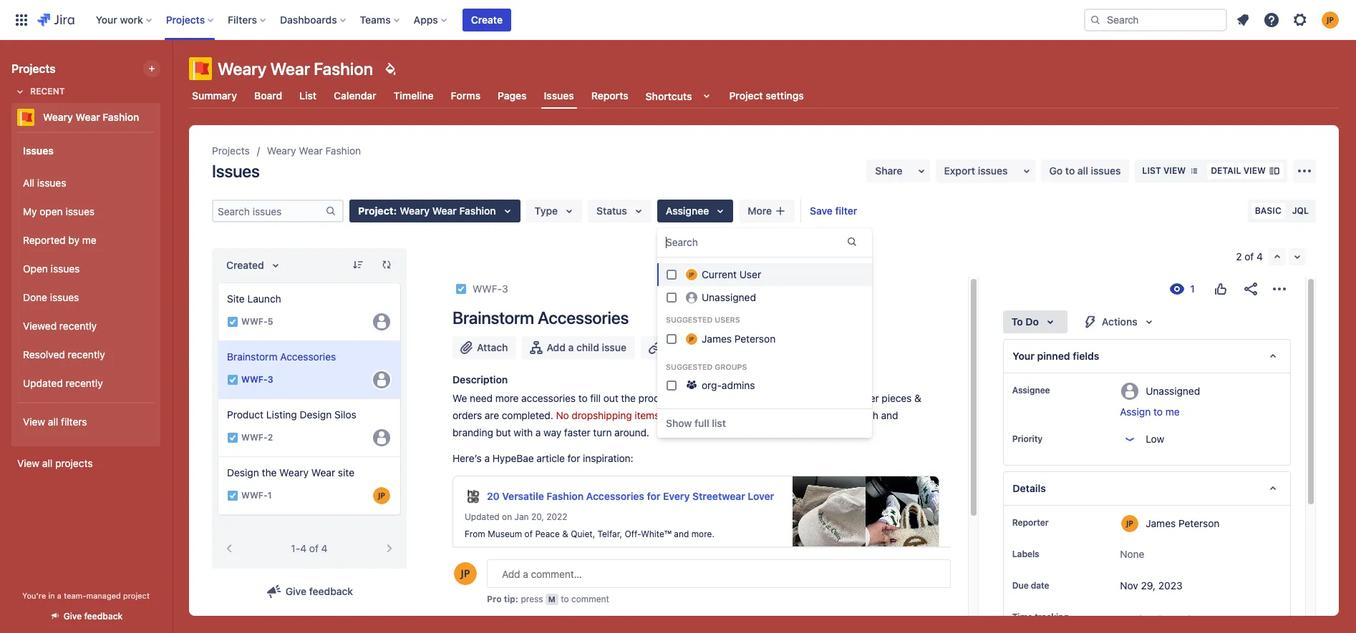 Task type: describe. For each thing, give the bounding box(es) containing it.
vote options: no one has voted for this issue yet. image
[[1212, 281, 1230, 298]]

export issues button
[[936, 160, 1035, 183]]

to inside go to all issues link
[[1066, 165, 1075, 177]]

while
[[827, 392, 850, 405]]

issues for left the weary wear fashion link
[[23, 144, 54, 156]]

projects link
[[212, 143, 250, 160]]

apps
[[414, 13, 438, 25]]

0 horizontal spatial james
[[702, 333, 732, 345]]

list for list view
[[1143, 165, 1161, 176]]

design the weary wear site
[[227, 467, 355, 479]]

status
[[597, 205, 627, 217]]

keep
[[722, 392, 745, 405]]

summary link
[[189, 83, 240, 109]]

set background color image
[[382, 60, 399, 77]]

a left team-
[[57, 592, 62, 601]]

on
[[502, 512, 512, 523]]

0 horizontal spatial the
[[262, 467, 277, 479]]

wear up list "link"
[[270, 59, 310, 79]]

open issues
[[23, 263, 80, 275]]

press
[[521, 594, 543, 605]]

all for projects
[[42, 458, 52, 470]]

refresh image
[[381, 259, 392, 271]]

more button
[[739, 200, 795, 223]]

collapse recent projects image
[[11, 83, 29, 100]]

import and bulk change issues image
[[1296, 163, 1313, 180]]

fill
[[590, 392, 601, 405]]

0 horizontal spatial weary wear fashion link
[[11, 103, 155, 132]]

0 horizontal spatial with
[[514, 427, 533, 439]]

m
[[548, 595, 556, 604]]

assign
[[1120, 406, 1151, 418]]

issues for export issues
[[978, 165, 1008, 177]]

29,
[[1141, 580, 1156, 592]]

the inside we need more accessories to fill out the product page and keep orders coming in while larger pieces & orders are completed.
[[621, 392, 636, 405]]

0 horizontal spatial feedback
[[84, 612, 123, 622]]

sidebar navigation image
[[156, 57, 188, 86]]

resolved
[[23, 348, 65, 361]]

suggested users
[[666, 316, 740, 324]]

open
[[23, 263, 48, 275]]

1 vertical spatial projects
[[11, 62, 56, 75]]

type button
[[526, 200, 582, 223]]

2 vertical spatial weary wear fashion
[[267, 145, 361, 157]]

1 vertical spatial wwf-3
[[241, 375, 273, 386]]

house
[[782, 410, 810, 422]]

go to all issues
[[1050, 165, 1121, 177]]

tip:
[[504, 594, 519, 605]]

0 horizontal spatial design
[[227, 467, 259, 479]]

wwf- for accessories
[[241, 375, 268, 386]]

a inside button
[[568, 342, 574, 354]]

go to all issues link
[[1041, 160, 1130, 183]]

suggested groups
[[666, 363, 747, 371]]

open issues link
[[17, 255, 155, 284]]

export issues
[[944, 165, 1008, 177]]

0 vertical spatial weary wear fashion
[[218, 59, 373, 79]]

0 vertical spatial unassigned
[[702, 291, 756, 304]]

timeline link
[[391, 83, 437, 109]]

wwf- for the
[[241, 491, 268, 502]]

dashboards button
[[276, 8, 351, 31]]

addicon image
[[775, 206, 786, 217]]

wwf-1
[[241, 491, 272, 502]]

save filter
[[810, 205, 858, 217]]

suggested for james
[[666, 316, 713, 324]]

issues for done issues
[[50, 291, 79, 303]]

no for no time logged
[[1120, 614, 1133, 626]]

link issue
[[665, 342, 712, 354]]

telfar,
[[598, 529, 622, 540]]

2 vertical spatial in
[[48, 592, 55, 601]]

1 vertical spatial weary wear fashion
[[43, 111, 139, 123]]

actions
[[1102, 316, 1138, 328]]

project for project settings
[[729, 90, 763, 102]]

attach button
[[453, 337, 517, 360]]

0 horizontal spatial 4
[[300, 543, 307, 555]]

weary down 'recent'
[[43, 111, 73, 123]]

updated for updated on jan 20, 2022 from museum of peace & quiet, telfar, off-white™ and more.
[[465, 512, 500, 523]]

open export issues dropdown image
[[1018, 163, 1035, 180]]

updated recently
[[23, 377, 103, 389]]

but
[[496, 427, 511, 439]]

coming
[[779, 392, 813, 405]]

1 vertical spatial accessories
[[280, 351, 336, 363]]

your work button
[[91, 8, 157, 31]]

0 vertical spatial design
[[300, 409, 332, 421]]

0 vertical spatial task image
[[455, 284, 467, 295]]

recent
[[30, 86, 65, 97]]

accessories
[[521, 392, 576, 405]]

1 vertical spatial brainstorm
[[227, 351, 278, 363]]

2 horizontal spatial 4
[[1257, 251, 1263, 263]]

0 vertical spatial feedback
[[309, 586, 353, 598]]

current
[[702, 269, 737, 281]]

search image
[[1090, 14, 1101, 25]]

priority
[[1012, 434, 1043, 445]]

fashion left add to starred image
[[103, 111, 139, 123]]

touch
[[853, 410, 879, 422]]

fashion up calendar
[[314, 59, 373, 79]]

quiet,
[[571, 529, 595, 540]]

issues down all issues link
[[66, 205, 95, 217]]

group containing issues
[[17, 132, 155, 445]]

in inside the these should be made in house with our touch and branding but with a way faster turn around.
[[772, 410, 780, 422]]

0 horizontal spatial brainstorm accessories
[[227, 351, 336, 363]]

give for right the give feedback button
[[286, 586, 307, 598]]

1 vertical spatial 3
[[268, 375, 273, 386]]

recently for viewed recently
[[59, 320, 97, 332]]

1 horizontal spatial james
[[1146, 517, 1176, 530]]

1 horizontal spatial 3
[[502, 283, 508, 295]]

add a child issue button
[[522, 337, 635, 360]]

1-4 of 4
[[291, 543, 328, 555]]

your profile and settings image
[[1322, 11, 1339, 28]]

fashion down calendar link
[[326, 145, 361, 157]]

hypebae
[[493, 453, 534, 465]]

show full list button
[[657, 413, 735, 436]]

all issues link
[[17, 169, 155, 198]]

here's
[[453, 453, 482, 465]]

timeline
[[394, 90, 434, 102]]

share image
[[1243, 281, 1260, 298]]

we
[[453, 392, 467, 405]]

share button
[[867, 160, 930, 183]]

view all filters
[[23, 416, 87, 428]]

copy link to issue image
[[505, 283, 517, 294]]

viewed
[[23, 320, 57, 332]]

view for list view
[[1164, 165, 1186, 176]]

org-admins
[[702, 380, 755, 392]]

and inside we need more accessories to fill out the product page and keep orders coming in while larger pieces & orders are completed.
[[703, 392, 720, 405]]

resolved recently link
[[17, 341, 155, 370]]

from
[[465, 529, 485, 540]]

1 horizontal spatial weary wear fashion link
[[267, 143, 361, 160]]

1 horizontal spatial 4
[[321, 543, 328, 555]]

save
[[810, 205, 833, 217]]

streetwear
[[693, 491, 745, 503]]

and inside updated on jan 20, 2022 from museum of peace & quiet, telfar, off-white™ and more.
[[674, 529, 689, 540]]

larger
[[853, 392, 879, 405]]

wear up all issues link
[[76, 111, 100, 123]]

for for inspiration:
[[568, 453, 580, 465]]

items.
[[635, 410, 663, 422]]

jql
[[1292, 206, 1309, 216]]

view for view all projects
[[17, 458, 39, 470]]

done
[[23, 291, 47, 303]]

around.
[[615, 427, 649, 439]]

managed
[[86, 592, 121, 601]]

branding
[[453, 427, 493, 439]]

reports
[[591, 90, 629, 102]]

1 horizontal spatial 2
[[1236, 251, 1242, 263]]

viewed recently
[[23, 320, 97, 332]]

here's a hypebae article for inspiration:
[[453, 453, 634, 465]]

updated recently link
[[17, 370, 155, 398]]

& inside updated on jan 20, 2022 from museum of peace & quiet, telfar, off-white™ and more.
[[562, 529, 569, 540]]

summary
[[192, 90, 237, 102]]

issues for all issues
[[37, 177, 66, 189]]

1 horizontal spatial orders
[[747, 392, 777, 405]]

assignee unpin image
[[1053, 385, 1065, 397]]

board
[[254, 90, 282, 102]]

view for view all filters
[[23, 416, 45, 428]]

these should be made in house with our touch and branding but with a way faster turn around.
[[453, 410, 901, 439]]

no for no dropshipping items.
[[556, 410, 569, 422]]

in inside we need more accessories to fill out the product page and keep orders coming in while larger pieces & orders are completed.
[[816, 392, 824, 405]]

order by image
[[267, 257, 284, 274]]

teams button
[[356, 8, 405, 31]]

weary left site
[[279, 467, 309, 479]]

your work
[[96, 13, 143, 25]]

all issues
[[23, 177, 66, 189]]

assignee button
[[657, 200, 734, 223]]

1 horizontal spatial brainstorm accessories
[[453, 308, 629, 328]]

actions image
[[1271, 281, 1288, 298]]

0 horizontal spatial peterson
[[735, 333, 776, 345]]

our
[[835, 410, 850, 422]]

users
[[715, 316, 740, 324]]

2 of 4
[[1236, 251, 1263, 263]]

inspiration:
[[583, 453, 634, 465]]

site
[[227, 293, 245, 305]]

a inside the these should be made in house with our touch and branding but with a way faster turn around.
[[536, 427, 541, 439]]

wear right :
[[432, 205, 457, 217]]

0 horizontal spatial of
[[309, 543, 319, 555]]

issues inside tab list
[[544, 89, 574, 102]]

1 vertical spatial 2
[[268, 433, 273, 444]]

labels
[[1012, 549, 1040, 560]]

jan
[[515, 512, 529, 523]]

wwf- inside wwf-3 link
[[473, 283, 502, 295]]

1 horizontal spatial assignee
[[1012, 385, 1050, 396]]

0 vertical spatial with
[[813, 410, 832, 422]]



Task type: locate. For each thing, give the bounding box(es) containing it.
1 vertical spatial brainstorm accessories
[[227, 351, 336, 363]]

weary right projects link
[[267, 145, 296, 157]]

0 vertical spatial assignee
[[666, 205, 709, 217]]

wwf- down site launch
[[241, 317, 268, 328]]

list for list
[[299, 90, 317, 102]]

1 group from the top
[[17, 132, 155, 445]]

fashion
[[314, 59, 373, 79], [103, 111, 139, 123], [326, 145, 361, 157], [459, 205, 496, 217], [547, 491, 584, 503]]

1 vertical spatial updated
[[465, 512, 500, 523]]

Search issues text field
[[213, 201, 325, 221]]

1 vertical spatial project
[[358, 205, 394, 217]]

no time logged
[[1120, 614, 1191, 626]]

page
[[677, 392, 700, 405]]

feedback down 1-4 of 4
[[309, 586, 353, 598]]

1 horizontal spatial project
[[729, 90, 763, 102]]

wwf-3 up 'product'
[[241, 375, 273, 386]]

in
[[816, 392, 824, 405], [772, 410, 780, 422], [48, 592, 55, 601]]

1 vertical spatial unassigned
[[1146, 385, 1200, 397]]

recently for updated recently
[[66, 377, 103, 389]]

board link
[[251, 83, 285, 109]]

article
[[537, 453, 565, 465]]

1 vertical spatial list
[[1143, 165, 1161, 176]]

0 horizontal spatial brainstorm
[[227, 351, 278, 363]]

projects for projects link
[[212, 145, 250, 157]]

view left "projects" at the left bottom of the page
[[17, 458, 39, 470]]

0 horizontal spatial give feedback button
[[41, 605, 131, 629]]

orders up branding
[[453, 410, 482, 422]]

updated for updated recently
[[23, 377, 63, 389]]

1 vertical spatial view
[[17, 458, 39, 470]]

team-
[[64, 592, 86, 601]]

0 vertical spatial and
[[703, 392, 720, 405]]

brainstorm down wwf-3 link
[[453, 308, 534, 328]]

to do
[[1012, 316, 1039, 328]]

calendar
[[334, 90, 376, 102]]

project settings
[[729, 90, 804, 102]]

a right add on the bottom of page
[[568, 342, 574, 354]]

0 vertical spatial the
[[621, 392, 636, 405]]

brainstorm
[[453, 308, 534, 328], [227, 351, 278, 363]]

1 horizontal spatial brainstorm
[[453, 308, 534, 328]]

should
[[696, 410, 727, 422]]

view all projects
[[17, 458, 93, 470]]

of up share icon
[[1245, 251, 1254, 263]]

in left while
[[816, 392, 824, 405]]

open share dialog image
[[913, 163, 930, 180]]

suggested up link issue
[[666, 316, 713, 324]]

the up the "1"
[[262, 467, 277, 479]]

issues up the viewed recently
[[50, 291, 79, 303]]

attach
[[477, 342, 508, 354]]

create project image
[[146, 63, 158, 74]]

updated inside updated on jan 20, 2022 from museum of peace & quiet, telfar, off-white™ and more.
[[465, 512, 500, 523]]

basic
[[1255, 206, 1282, 216]]

apps button
[[409, 8, 453, 31]]

issues up all issues at top
[[23, 144, 54, 156]]

project
[[729, 90, 763, 102], [358, 205, 394, 217]]

1 vertical spatial &
[[562, 529, 569, 540]]

the right out
[[621, 392, 636, 405]]

type
[[535, 205, 558, 217]]

1 vertical spatial design
[[227, 467, 259, 479]]

2 vertical spatial recently
[[66, 377, 103, 389]]

silos
[[334, 409, 357, 421]]

assignee inside dropdown button
[[666, 205, 709, 217]]

0 vertical spatial james peterson
[[702, 333, 776, 345]]

filters
[[61, 416, 87, 428]]

a left way
[[536, 427, 541, 439]]

0 vertical spatial all
[[1078, 165, 1088, 177]]

accessories up add a child issue
[[538, 308, 629, 328]]

1 vertical spatial suggested
[[666, 363, 713, 371]]

weary wear fashion link down 'recent'
[[11, 103, 155, 132]]

give feedback for leftmost the give feedback button
[[64, 612, 123, 622]]

the
[[621, 392, 636, 405], [262, 467, 277, 479]]

tab list
[[180, 83, 1348, 109]]

1 suggested from the top
[[666, 316, 713, 324]]

full
[[695, 418, 709, 430]]

pieces
[[882, 392, 912, 405]]

give feedback down you're in a team-managed project
[[64, 612, 123, 622]]

1 vertical spatial assignee
[[1012, 385, 1050, 396]]

org-
[[702, 380, 722, 392]]

no
[[556, 410, 569, 422], [1120, 614, 1133, 626]]

feedback down managed
[[84, 612, 123, 622]]

details element
[[1003, 472, 1291, 506]]

all for filters
[[48, 416, 58, 428]]

peace
[[535, 529, 560, 540]]

1 horizontal spatial and
[[703, 392, 720, 405]]

updated down the resolved
[[23, 377, 63, 389]]

all inside "link"
[[48, 416, 58, 428]]

0 vertical spatial give feedback
[[286, 586, 353, 598]]

search
[[666, 236, 698, 249]]

reporter pin to top image
[[1052, 518, 1063, 529]]

wwf- for listing
[[241, 433, 268, 444]]

wwf- up 'product'
[[241, 375, 268, 386]]

0 horizontal spatial james peterson
[[702, 333, 776, 345]]

view inside view all filters "link"
[[23, 416, 45, 428]]

0 vertical spatial updated
[[23, 377, 63, 389]]

james peterson down users
[[702, 333, 776, 345]]

0 vertical spatial james
[[702, 333, 732, 345]]

all right go
[[1078, 165, 1088, 177]]

1 horizontal spatial give
[[286, 586, 307, 598]]

1 vertical spatial give feedback button
[[41, 605, 131, 629]]

me for reported by me
[[82, 234, 96, 246]]

filters button
[[224, 8, 271, 31]]

project
[[123, 592, 150, 601]]

due date pin to top image
[[1052, 581, 1064, 592]]

1 vertical spatial feedback
[[84, 612, 123, 622]]

1-
[[291, 543, 300, 555]]

task image for brainstorm accessories
[[227, 375, 238, 386]]

your for your work
[[96, 13, 117, 25]]

brainstorm down wwf-5
[[227, 351, 278, 363]]

view for detail view
[[1244, 165, 1266, 176]]

peterson down the details 'element'
[[1179, 517, 1220, 530]]

reported by me link
[[17, 226, 155, 255]]

view left filters
[[23, 416, 45, 428]]

0 horizontal spatial wwf-3
[[241, 375, 273, 386]]

add to starred image
[[156, 109, 173, 126]]

your for your pinned fields
[[1012, 350, 1034, 362]]

reported
[[23, 234, 66, 246]]

pro tip: press m to comment
[[487, 594, 609, 605]]

to right m
[[561, 594, 569, 605]]

0 vertical spatial no
[[556, 410, 569, 422]]

0 horizontal spatial view
[[1164, 165, 1186, 176]]

weary right :
[[400, 205, 430, 217]]

projects
[[55, 458, 93, 470]]

issues down reported by me
[[51, 263, 80, 275]]

0 vertical spatial orders
[[747, 392, 777, 405]]

projects for projects dropdown button
[[166, 13, 205, 25]]

labels pin to top image
[[1042, 549, 1054, 561]]

to inside we need more accessories to fill out the product page and keep orders coming in while larger pieces & orders are completed.
[[578, 392, 588, 405]]

& inside we need more accessories to fill out the product page and keep orders coming in while larger pieces & orders are completed.
[[915, 392, 922, 405]]

0 vertical spatial project
[[729, 90, 763, 102]]

time tracking pin to top image
[[1072, 612, 1084, 624]]

me right assign
[[1166, 406, 1180, 418]]

brainstorm accessories down 5
[[227, 351, 336, 363]]

0 vertical spatial peterson
[[735, 333, 776, 345]]

0 vertical spatial list
[[299, 90, 317, 102]]

assignee up the "search"
[[666, 205, 709, 217]]

2 view from the left
[[1244, 165, 1266, 176]]

1 vertical spatial give
[[64, 612, 82, 622]]

task image left wwf-2
[[227, 433, 238, 444]]

0 vertical spatial give
[[286, 586, 307, 598]]

to
[[1012, 316, 1023, 328]]

my open issues
[[23, 205, 95, 217]]

these
[[665, 410, 693, 422]]

fashion left type
[[459, 205, 496, 217]]

give feedback button down you're in a team-managed project
[[41, 605, 131, 629]]

wwf- down design the weary wear site
[[241, 491, 268, 502]]

1 vertical spatial james peterson
[[1146, 517, 1220, 530]]

shortcuts
[[646, 90, 692, 102]]

brainstorm accessories up add on the bottom of page
[[453, 308, 629, 328]]

done issues link
[[17, 284, 155, 312]]

save filter button
[[801, 200, 866, 223]]

project inside project settings link
[[729, 90, 763, 102]]

1 vertical spatial and
[[881, 410, 898, 422]]

0 vertical spatial accessories
[[538, 308, 629, 328]]

weary
[[218, 59, 267, 79], [43, 111, 73, 123], [267, 145, 296, 157], [400, 205, 430, 217], [279, 467, 309, 479]]

fashion up the 2022 on the left of page
[[547, 491, 584, 503]]

off-
[[625, 529, 641, 540]]

2 horizontal spatial issues
[[544, 89, 574, 102]]

2 vertical spatial accessories
[[586, 491, 644, 503]]

recently
[[59, 320, 97, 332], [68, 348, 105, 361], [66, 377, 103, 389]]

give feedback button down 1-4 of 4
[[257, 581, 362, 604]]

with left our at the right bottom of page
[[813, 410, 832, 422]]

museum
[[488, 529, 522, 540]]

3 up listing
[[268, 375, 273, 386]]

Search field
[[1084, 8, 1228, 31]]

go
[[1050, 165, 1063, 177]]

& right pieces
[[915, 392, 922, 405]]

settings image
[[1292, 11, 1309, 28]]

project left settings
[[729, 90, 763, 102]]

1 horizontal spatial peterson
[[1179, 517, 1220, 530]]

you're
[[22, 592, 46, 601]]

give down 1-
[[286, 586, 307, 598]]

group icon image
[[686, 380, 698, 391]]

notifications image
[[1235, 11, 1252, 28]]

wwf- left copy link to issue icon
[[473, 283, 502, 295]]

profile image of james peterson image
[[454, 563, 477, 586]]

link
[[665, 342, 685, 354]]

with
[[813, 410, 832, 422], [514, 427, 533, 439]]

0 vertical spatial me
[[82, 234, 96, 246]]

0 horizontal spatial issues
[[23, 144, 54, 156]]

wwf-5
[[241, 317, 273, 328]]

your pinned fields element
[[1003, 339, 1291, 374]]

wwf- for launch
[[241, 317, 268, 328]]

of
[[1245, 251, 1254, 263], [525, 529, 533, 540], [309, 543, 319, 555]]

with down completed.
[[514, 427, 533, 439]]

me inside button
[[1166, 406, 1180, 418]]

nov
[[1120, 580, 1139, 592]]

task image for design the weary wear site
[[227, 491, 238, 502]]

task image
[[227, 317, 238, 328], [227, 375, 238, 386]]

more.
[[692, 529, 715, 540]]

0 horizontal spatial 3
[[268, 375, 273, 386]]

comment
[[571, 594, 609, 605]]

1 vertical spatial no
[[1120, 614, 1133, 626]]

issue up suggested groups
[[688, 342, 712, 354]]

none
[[1120, 549, 1145, 561]]

2 suggested from the top
[[666, 363, 713, 371]]

weary wear fashion down 'recent'
[[43, 111, 139, 123]]

2 vertical spatial task image
[[227, 491, 238, 502]]

1 horizontal spatial in
[[772, 410, 780, 422]]

suggested for org-
[[666, 363, 713, 371]]

a right here's
[[484, 453, 490, 465]]

me
[[82, 234, 96, 246], [1166, 406, 1180, 418]]

to inside assign to me button
[[1154, 406, 1163, 418]]

1 vertical spatial issues
[[23, 144, 54, 156]]

group containing all issues
[[17, 165, 155, 402]]

weary wear fashion up list "link"
[[218, 59, 373, 79]]

1 view from the left
[[1164, 165, 1186, 176]]

pinned
[[1037, 350, 1070, 362]]

dashboards
[[280, 13, 337, 25]]

jira image
[[37, 11, 74, 28], [37, 11, 74, 28]]

recently for resolved recently
[[68, 348, 105, 361]]

issues down projects link
[[212, 161, 260, 181]]

task image
[[455, 284, 467, 295], [227, 433, 238, 444], [227, 491, 238, 502]]

task image up 'product'
[[227, 375, 238, 386]]

product
[[639, 392, 675, 405]]

pages link
[[495, 83, 530, 109]]

for for every
[[647, 491, 661, 503]]

your left pinned
[[1012, 350, 1034, 362]]

design left silos
[[300, 409, 332, 421]]

0 vertical spatial brainstorm
[[453, 308, 534, 328]]

link issue button
[[641, 337, 722, 360]]

issues right go
[[1091, 165, 1121, 177]]

0 horizontal spatial issue
[[602, 342, 627, 354]]

me for assign to me
[[1166, 406, 1180, 418]]

primary element
[[9, 0, 1084, 40]]

james down users
[[702, 333, 732, 345]]

1 horizontal spatial no
[[1120, 614, 1133, 626]]

of down jan
[[525, 529, 533, 540]]

issue inside add a child issue button
[[602, 342, 627, 354]]

wear down list "link"
[[299, 145, 323, 157]]

help image
[[1263, 11, 1281, 28]]

all left filters
[[48, 416, 58, 428]]

list inside "link"
[[299, 90, 317, 102]]

time
[[1012, 612, 1033, 623]]

1 task image from the top
[[227, 317, 238, 328]]

issues for projects link
[[212, 161, 260, 181]]

1 vertical spatial me
[[1166, 406, 1180, 418]]

1 vertical spatial your
[[1012, 350, 1034, 362]]

2 group from the top
[[17, 165, 155, 402]]

weary up "board"
[[218, 59, 267, 79]]

recently down viewed recently link at the left of page
[[68, 348, 105, 361]]

all
[[1078, 165, 1088, 177], [48, 416, 58, 428], [42, 458, 52, 470]]

no up way
[[556, 410, 569, 422]]

your left the work
[[96, 13, 117, 25]]

issues inside button
[[978, 165, 1008, 177]]

add
[[547, 342, 566, 354]]

0 horizontal spatial in
[[48, 592, 55, 601]]

work
[[120, 13, 143, 25]]

issues inside 'group'
[[23, 144, 54, 156]]

give for leftmost the give feedback button
[[64, 612, 82, 622]]

detail view
[[1211, 165, 1266, 176]]

group
[[17, 132, 155, 445], [17, 165, 155, 402]]

all left "projects" at the left bottom of the page
[[42, 458, 52, 470]]

out
[[604, 392, 618, 405]]

viewed recently link
[[17, 312, 155, 341]]

recently down done issues link
[[59, 320, 97, 332]]

projects inside dropdown button
[[166, 13, 205, 25]]

1 horizontal spatial feedback
[[309, 586, 353, 598]]

0 horizontal spatial orders
[[453, 410, 482, 422]]

:
[[394, 205, 397, 217]]

0 vertical spatial 2
[[1236, 251, 1242, 263]]

actions button
[[1073, 311, 1166, 334]]

task image for product listing design silos
[[227, 433, 238, 444]]

wwf- down 'product'
[[241, 433, 268, 444]]

0 horizontal spatial unassigned
[[702, 291, 756, 304]]

view inside view all projects link
[[17, 458, 39, 470]]

0 vertical spatial your
[[96, 13, 117, 25]]

task image left wwf-1
[[227, 491, 238, 502]]

open
[[40, 205, 63, 217]]

project settings link
[[727, 83, 807, 109]]

design up wwf-1
[[227, 467, 259, 479]]

nov 29, 2023
[[1120, 580, 1183, 592]]

appswitcher icon image
[[13, 11, 30, 28]]

0 horizontal spatial no
[[556, 410, 569, 422]]

0 vertical spatial issues
[[544, 89, 574, 102]]

0 horizontal spatial list
[[299, 90, 317, 102]]

weary wear fashion link
[[11, 103, 155, 132], [267, 143, 361, 160]]

1 issue from the left
[[602, 342, 627, 354]]

and down pieces
[[881, 410, 898, 422]]

& left quiet,
[[562, 529, 569, 540]]

task image left wwf-3 link
[[455, 284, 467, 295]]

issues for open issues
[[51, 263, 80, 275]]

assignee
[[666, 205, 709, 217], [1012, 385, 1050, 396]]

for right article
[[568, 453, 580, 465]]

0 horizontal spatial updated
[[23, 377, 63, 389]]

0 vertical spatial of
[[1245, 251, 1254, 263]]

sort descending image
[[352, 259, 364, 271]]

view right detail on the top right of the page
[[1244, 165, 1266, 176]]

weary wear fashion link down list "link"
[[267, 143, 361, 160]]

time tracking
[[1012, 612, 1069, 623]]

orders
[[747, 392, 777, 405], [453, 410, 482, 422]]

0 horizontal spatial for
[[568, 453, 580, 465]]

0 vertical spatial projects
[[166, 13, 205, 25]]

1 horizontal spatial wwf-3
[[473, 283, 508, 295]]

3 up attach
[[502, 283, 508, 295]]

Add a comment… field
[[487, 560, 951, 589]]

wear left site
[[311, 467, 335, 479]]

james peterson
[[702, 333, 776, 345], [1146, 517, 1220, 530]]

issues right export
[[978, 165, 1008, 177]]

issues right pages
[[544, 89, 574, 102]]

updated up from
[[465, 512, 500, 523]]

to right go
[[1066, 165, 1075, 177]]

for left every
[[647, 491, 661, 503]]

me inside 'group'
[[82, 234, 96, 246]]

2 task image from the top
[[227, 375, 238, 386]]

list right "board"
[[299, 90, 317, 102]]

and inside the these should be made in house with our touch and branding but with a way faster turn around.
[[881, 410, 898, 422]]

0 vertical spatial task image
[[227, 317, 238, 328]]

made
[[744, 410, 769, 422]]

1 horizontal spatial the
[[621, 392, 636, 405]]

1 horizontal spatial give feedback
[[286, 586, 353, 598]]

0 vertical spatial for
[[568, 453, 580, 465]]

1 horizontal spatial give feedback button
[[257, 581, 362, 604]]

banner containing your work
[[0, 0, 1356, 40]]

your
[[96, 13, 117, 25], [1012, 350, 1034, 362]]

banner
[[0, 0, 1356, 40]]

to do button
[[1003, 311, 1068, 334]]

and left more.
[[674, 529, 689, 540]]

issue inside 'link issue' button
[[688, 342, 712, 354]]

project for project : weary wear fashion
[[358, 205, 394, 217]]

2 issue from the left
[[688, 342, 712, 354]]

more
[[748, 205, 772, 217]]

give feedback for right the give feedback button
[[286, 586, 353, 598]]

1 horizontal spatial unassigned
[[1146, 385, 1200, 397]]

2 horizontal spatial in
[[816, 392, 824, 405]]

me right by at the left of page
[[82, 234, 96, 246]]

1 horizontal spatial issues
[[212, 161, 260, 181]]

wwf-3 link
[[473, 281, 508, 298]]

no left the time
[[1120, 614, 1133, 626]]

orders up the made
[[747, 392, 777, 405]]

1 vertical spatial orders
[[453, 410, 482, 422]]

0 vertical spatial 3
[[502, 283, 508, 295]]

1 horizontal spatial issue
[[688, 342, 712, 354]]

projects up 'recent'
[[11, 62, 56, 75]]

your inside dropdown button
[[96, 13, 117, 25]]

1 vertical spatial peterson
[[1179, 517, 1220, 530]]

task image down site
[[227, 317, 238, 328]]

james peterson down the details 'element'
[[1146, 517, 1220, 530]]

task image for site launch
[[227, 317, 238, 328]]

1 vertical spatial task image
[[227, 375, 238, 386]]

turn
[[593, 427, 612, 439]]

of inside updated on jan 20, 2022 from museum of peace & quiet, telfar, off-white™ and more.
[[525, 529, 533, 540]]

1 horizontal spatial of
[[525, 529, 533, 540]]

james peterson image
[[373, 488, 390, 505]]

1 vertical spatial task image
[[227, 433, 238, 444]]

unassigned up "assign to me"
[[1146, 385, 1200, 397]]

tab list containing issues
[[180, 83, 1348, 109]]

unassigned up users
[[702, 291, 756, 304]]

list link
[[297, 83, 320, 109]]

1 vertical spatial james
[[1146, 517, 1176, 530]]

create button
[[463, 8, 511, 31]]



Task type: vqa. For each thing, say whether or not it's contained in the screenshot.
guillermo's to the left
no



